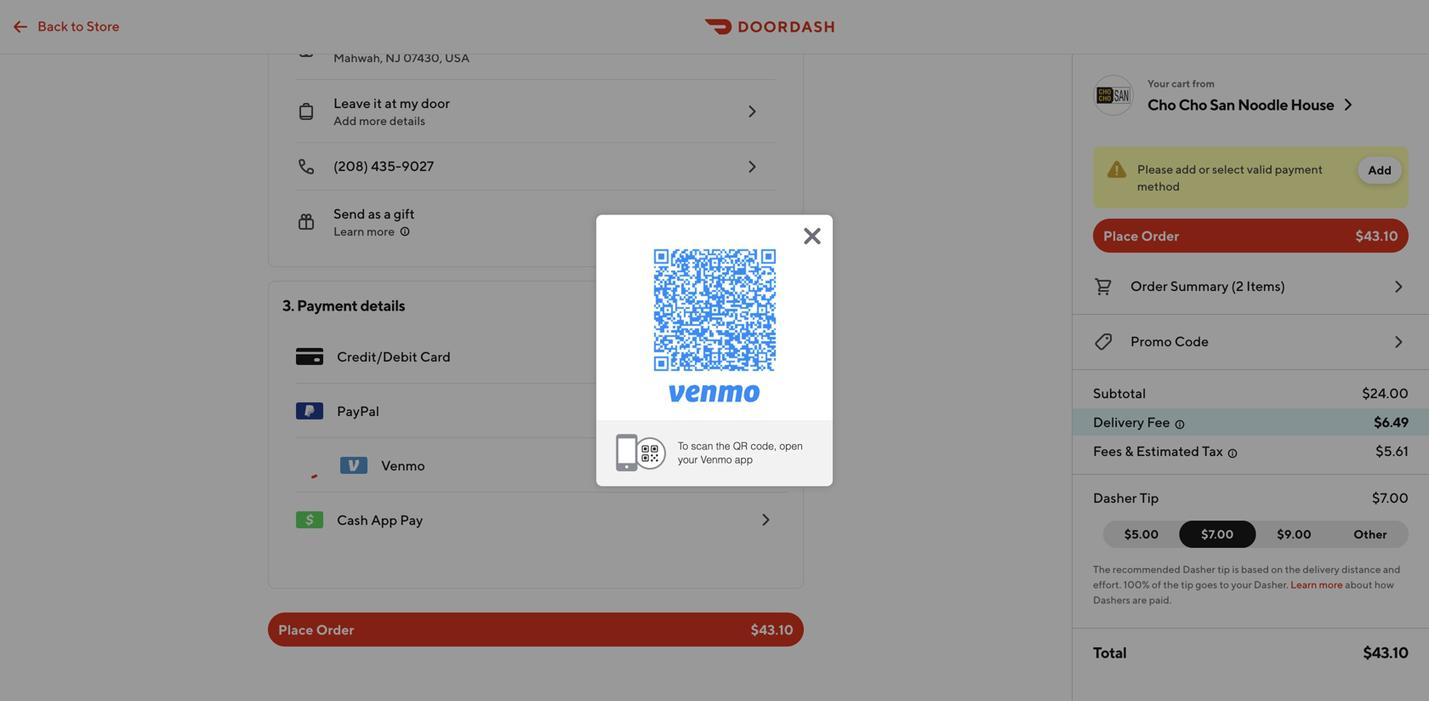 Task type: locate. For each thing, give the bounding box(es) containing it.
1 vertical spatial tip
[[1181, 579, 1194, 591]]

0 horizontal spatial place order
[[278, 622, 354, 638]]

add new payment method image
[[756, 510, 776, 530]]

1 vertical spatial learn
[[1291, 579, 1318, 591]]

learn down send
[[334, 224, 365, 238]]

0 vertical spatial more
[[359, 114, 387, 128]]

from
[[1193, 77, 1215, 89]]

order inside button
[[1131, 278, 1168, 294]]

credit/debit card
[[337, 348, 451, 365]]

tip
[[1140, 490, 1159, 506]]

(208)
[[334, 158, 368, 174]]

cho down your
[[1148, 95, 1177, 114]]

0 vertical spatial add
[[334, 114, 357, 128]]

more down delivery
[[1320, 579, 1344, 591]]

learn more link
[[1291, 579, 1344, 591]]

$7.00 up the is
[[1202, 527, 1234, 541]]

1 vertical spatial add new payment method image
[[756, 401, 776, 421]]

0 horizontal spatial learn more
[[334, 224, 395, 238]]

the recommended dasher tip is based on the delivery distance and effort. 100% of the tip goes to your dasher.
[[1094, 563, 1401, 591]]

add new payment method image
[[756, 346, 776, 367], [756, 401, 776, 421]]

the
[[1286, 563, 1301, 575], [1164, 579, 1179, 591]]

leave it at my door add more details
[[334, 95, 450, 128]]

estimated
[[1137, 443, 1200, 459]]

0 vertical spatial to
[[71, 18, 84, 34]]

back to store
[[37, 18, 120, 34]]

1 horizontal spatial to
[[1220, 579, 1230, 591]]

3. payment
[[283, 296, 358, 314]]

fee
[[1147, 414, 1171, 430]]

details down my
[[390, 114, 426, 128]]

1 vertical spatial place
[[278, 622, 313, 638]]

tip left the is
[[1218, 563, 1231, 575]]

0 horizontal spatial learn
[[334, 224, 365, 238]]

$43.10
[[1356, 228, 1399, 244], [751, 622, 794, 638], [1364, 643, 1409, 662]]

1 horizontal spatial learn
[[1291, 579, 1318, 591]]

tip left goes
[[1181, 579, 1194, 591]]

1 vertical spatial to
[[1220, 579, 1230, 591]]

the
[[1094, 563, 1111, 575]]

0 vertical spatial details
[[390, 114, 426, 128]]

tip
[[1218, 563, 1231, 575], [1181, 579, 1194, 591]]

valid
[[1247, 162, 1273, 176]]

card
[[420, 348, 451, 365]]

cho cho san noodle house link
[[1148, 94, 1359, 115]]

learn more down delivery
[[1291, 579, 1344, 591]]

credit/debit
[[337, 348, 418, 365]]

0 horizontal spatial cho
[[1148, 95, 1177, 114]]

$7.00 up the other
[[1373, 490, 1409, 506]]

0 horizontal spatial $7.00
[[1202, 527, 1234, 541]]

status containing please add or select valid payment method
[[1094, 146, 1409, 208]]

0 vertical spatial tip
[[1218, 563, 1231, 575]]

payment
[[1276, 162, 1323, 176]]

please add or select valid payment method
[[1138, 162, 1323, 193]]

1 horizontal spatial place order
[[1104, 228, 1180, 244]]

1 vertical spatial add
[[1369, 163, 1392, 177]]

details up credit/debit
[[360, 296, 405, 314]]

1 vertical spatial learn more
[[1291, 579, 1344, 591]]

1 horizontal spatial dasher
[[1183, 563, 1216, 575]]

back
[[37, 18, 68, 34]]

fees
[[1094, 443, 1123, 459]]

order
[[1142, 228, 1180, 244], [1131, 278, 1168, 294], [316, 622, 354, 638]]

recommended
[[1113, 563, 1181, 575]]

1 vertical spatial more
[[367, 224, 395, 238]]

dasher left tip
[[1094, 490, 1137, 506]]

cho down from
[[1179, 95, 1208, 114]]

$7.00
[[1373, 490, 1409, 506], [1202, 527, 1234, 541]]

0 horizontal spatial place
[[278, 622, 313, 638]]

1 horizontal spatial place
[[1104, 228, 1139, 244]]

status
[[1094, 146, 1409, 208]]

dasher
[[1094, 490, 1137, 506], [1183, 563, 1216, 575]]

cho
[[1148, 95, 1177, 114], [1179, 95, 1208, 114]]

place
[[1104, 228, 1139, 244], [278, 622, 313, 638]]

learn more
[[334, 224, 395, 238], [1291, 579, 1344, 591]]

1 horizontal spatial tip
[[1218, 563, 1231, 575]]

delivery
[[1094, 414, 1145, 430]]

and
[[1384, 563, 1401, 575]]

select
[[1213, 162, 1245, 176]]

to
[[71, 18, 84, 34], [1220, 579, 1230, 591]]

1 vertical spatial $7.00
[[1202, 527, 1234, 541]]

or
[[1199, 162, 1210, 176]]

the right on
[[1286, 563, 1301, 575]]

noodle
[[1238, 95, 1289, 114]]

2 add new payment method image from the top
[[756, 401, 776, 421]]

1 vertical spatial dasher
[[1183, 563, 1216, 575]]

$24.00
[[1363, 385, 1409, 401]]

fees & estimated
[[1094, 443, 1200, 459]]

dashers
[[1094, 594, 1131, 606]]

menu
[[283, 329, 790, 547]]

0 horizontal spatial the
[[1164, 579, 1179, 591]]

dasher up goes
[[1183, 563, 1216, 575]]

house
[[1291, 95, 1335, 114]]

total
[[1094, 643, 1127, 662]]

add down leave
[[334, 114, 357, 128]]

1 horizontal spatial add
[[1369, 163, 1392, 177]]

learn more down send as a gift
[[334, 224, 395, 238]]

1 horizontal spatial cho
[[1179, 95, 1208, 114]]

0 vertical spatial dasher
[[1094, 490, 1137, 506]]

0 horizontal spatial add
[[334, 114, 357, 128]]

tax
[[1203, 443, 1224, 459]]

to inside the recommended dasher tip is based on the delivery distance and effort. 100% of the tip goes to your dasher.
[[1220, 579, 1230, 591]]

show menu image
[[296, 343, 323, 370]]

0 vertical spatial $43.10
[[1356, 228, 1399, 244]]

more inside "learn more" button
[[367, 224, 395, 238]]

details inside leave it at my door add more details
[[390, 114, 426, 128]]

1 horizontal spatial $7.00
[[1373, 490, 1409, 506]]

san
[[1210, 95, 1236, 114]]

1 add new payment method image from the top
[[756, 346, 776, 367]]

mahwah,  nj 07430,  usa
[[334, 51, 470, 65]]

2 vertical spatial $43.10
[[1364, 643, 1409, 662]]

2 cho from the left
[[1179, 95, 1208, 114]]

0 horizontal spatial to
[[71, 18, 84, 34]]

0 vertical spatial learn more
[[334, 224, 395, 238]]

your
[[1148, 77, 1170, 89]]

app
[[371, 512, 397, 528]]

to right back
[[71, 18, 84, 34]]

the right 'of'
[[1164, 579, 1179, 591]]

to inside 'back to store' link
[[71, 18, 84, 34]]

learn down delivery
[[1291, 579, 1318, 591]]

gift
[[394, 206, 415, 222]]

0 vertical spatial add new payment method image
[[756, 346, 776, 367]]

0 vertical spatial learn
[[334, 224, 365, 238]]

1 vertical spatial order
[[1131, 278, 1168, 294]]

distance
[[1342, 563, 1382, 575]]

details
[[390, 114, 426, 128], [360, 296, 405, 314]]

2 vertical spatial more
[[1320, 579, 1344, 591]]

add inside leave it at my door add more details
[[334, 114, 357, 128]]

0 vertical spatial $7.00
[[1373, 490, 1409, 506]]

$5.00
[[1125, 527, 1159, 541]]

add right payment
[[1369, 163, 1392, 177]]

1 horizontal spatial the
[[1286, 563, 1301, 575]]

1 cho from the left
[[1148, 95, 1177, 114]]

promo
[[1131, 333, 1172, 349]]

to left "your"
[[1220, 579, 1230, 591]]

send as a gift
[[334, 206, 415, 222]]

Other button
[[1332, 521, 1409, 548]]

more down it
[[359, 114, 387, 128]]

add
[[334, 114, 357, 128], [1369, 163, 1392, 177]]

$5.00 button
[[1104, 521, 1191, 548]]

other
[[1354, 527, 1388, 541]]

more down as
[[367, 224, 395, 238]]

menu containing credit/debit card
[[283, 329, 790, 547]]



Task type: vqa. For each thing, say whether or not it's contained in the screenshot.
top more
yes



Task type: describe. For each thing, give the bounding box(es) containing it.
0 horizontal spatial dasher
[[1094, 490, 1137, 506]]

0 vertical spatial order
[[1142, 228, 1180, 244]]

is
[[1233, 563, 1240, 575]]

add new payment method image for credit/debit card
[[756, 346, 776, 367]]

3. payment details
[[283, 296, 405, 314]]

method
[[1138, 179, 1180, 193]]

add inside button
[[1369, 163, 1392, 177]]

door
[[421, 95, 450, 111]]

items)
[[1247, 278, 1286, 294]]

cart
[[1172, 77, 1191, 89]]

07430,
[[403, 51, 443, 65]]

based
[[1242, 563, 1270, 575]]

(208) 435-9027
[[334, 158, 434, 174]]

more inside leave it at my door add more details
[[359, 114, 387, 128]]

$5.61
[[1376, 443, 1409, 459]]

paid.
[[1150, 594, 1172, 606]]

back to store link
[[0, 10, 130, 44]]

learn more inside button
[[334, 224, 395, 238]]

venmo button
[[283, 438, 790, 493]]

how
[[1375, 579, 1395, 591]]

435-
[[371, 158, 402, 174]]

venmo
[[381, 457, 425, 474]]

mahwah,
[[334, 51, 383, 65]]

subtotal
[[1094, 385, 1147, 401]]

about
[[1346, 579, 1373, 591]]

dasher inside the recommended dasher tip is based on the delivery distance and effort. 100% of the tip goes to your dasher.
[[1183, 563, 1216, 575]]

$9.00 button
[[1246, 521, 1333, 548]]

are
[[1133, 594, 1148, 606]]

add button
[[1359, 157, 1402, 184]]

$7.00 button
[[1180, 521, 1257, 548]]

1 vertical spatial $43.10
[[751, 622, 794, 638]]

it
[[374, 95, 382, 111]]

learn inside button
[[334, 224, 365, 238]]

0 vertical spatial place
[[1104, 228, 1139, 244]]

1 vertical spatial the
[[1164, 579, 1179, 591]]

goes
[[1196, 579, 1218, 591]]

add new payment method image for paypal
[[756, 401, 776, 421]]

cash
[[337, 512, 368, 528]]

dasher.
[[1254, 579, 1289, 591]]

pay
[[400, 512, 423, 528]]

add
[[1176, 162, 1197, 176]]

mahwah,  nj 07430,  usa button
[[283, 17, 776, 80]]

learn more button
[[334, 223, 412, 240]]

order summary (2 items)
[[1131, 278, 1286, 294]]

effort.
[[1094, 579, 1122, 591]]

as
[[368, 206, 381, 222]]

0 horizontal spatial tip
[[1181, 579, 1194, 591]]

on
[[1272, 563, 1284, 575]]

promo code
[[1131, 333, 1209, 349]]

code
[[1175, 333, 1209, 349]]

send
[[334, 206, 365, 222]]

paypal
[[337, 403, 380, 419]]

order summary (2 items) button
[[1094, 273, 1409, 300]]

0 vertical spatial place order
[[1104, 228, 1180, 244]]

promo code button
[[1094, 328, 1409, 356]]

9027
[[402, 158, 434, 174]]

your
[[1232, 579, 1252, 591]]

of
[[1152, 579, 1162, 591]]

your cart from
[[1148, 77, 1215, 89]]

$6.49
[[1375, 414, 1409, 430]]

0 vertical spatial the
[[1286, 563, 1301, 575]]

1 vertical spatial place order
[[278, 622, 354, 638]]

dasher tip
[[1094, 490, 1159, 506]]

cho cho san noodle house
[[1148, 95, 1335, 114]]

nj
[[386, 51, 401, 65]]

summary
[[1171, 278, 1229, 294]]

about how dashers are paid.
[[1094, 579, 1395, 606]]

delivery
[[1303, 563, 1340, 575]]

(208) 435-9027 button
[[283, 143, 776, 191]]

$9.00
[[1278, 527, 1312, 541]]

1 vertical spatial details
[[360, 296, 405, 314]]

&
[[1125, 443, 1134, 459]]

usa
[[445, 51, 470, 65]]

please
[[1138, 162, 1174, 176]]

2 vertical spatial order
[[316, 622, 354, 638]]

cash app pay
[[337, 512, 423, 528]]

at
[[385, 95, 397, 111]]

a
[[384, 206, 391, 222]]

100%
[[1124, 579, 1150, 591]]

$7.00 inside $7.00 button
[[1202, 527, 1234, 541]]

store
[[86, 18, 120, 34]]

leave
[[334, 95, 371, 111]]

my
[[400, 95, 419, 111]]

(2
[[1232, 278, 1244, 294]]

1 horizontal spatial learn more
[[1291, 579, 1344, 591]]

tip amount option group
[[1104, 521, 1409, 548]]



